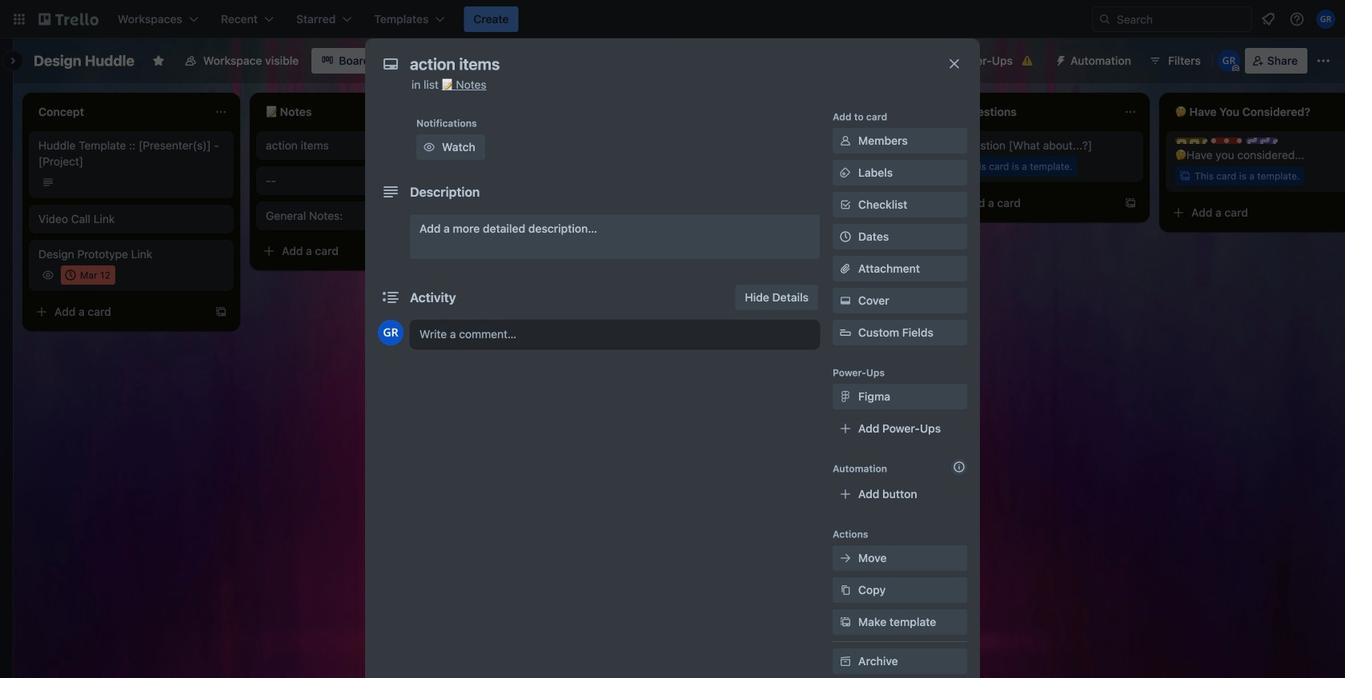 Task type: locate. For each thing, give the bounding box(es) containing it.
color: red, title: none image
[[1211, 138, 1243, 144]]

2 vertical spatial create from template… image
[[215, 306, 227, 319]]

open information menu image
[[1289, 11, 1305, 27]]

6 sm image from the top
[[837, 654, 853, 670]]

0 vertical spatial create from template… image
[[897, 197, 910, 210]]

0 horizontal spatial greg robinson (gregrobinson96) image
[[378, 320, 404, 346]]

create from template… image
[[1124, 197, 1137, 210], [669, 338, 682, 351]]

greg robinson (gregrobinson96) image
[[1316, 10, 1335, 29], [378, 320, 404, 346]]

3 sm image from the top
[[837, 389, 853, 405]]

1 sm image from the top
[[837, 165, 853, 181]]

show menu image
[[1315, 53, 1331, 69]]

create from template… image
[[897, 197, 910, 210], [442, 245, 455, 258], [215, 306, 227, 319]]

color: yellow, title: none image
[[1175, 138, 1207, 144]]

star or unstar board image
[[152, 54, 165, 67]]

2 horizontal spatial create from template… image
[[897, 197, 910, 210]]

search image
[[1098, 13, 1111, 26]]

4 sm image from the top
[[837, 583, 853, 599]]

1 vertical spatial greg robinson (gregrobinson96) image
[[378, 320, 404, 346]]

1 horizontal spatial create from template… image
[[1124, 197, 1137, 210]]

0 vertical spatial greg robinson (gregrobinson96) image
[[1316, 10, 1335, 29]]

Write a comment text field
[[410, 320, 820, 349]]

1 vertical spatial create from template… image
[[669, 338, 682, 351]]

None checkbox
[[61, 266, 115, 285]]

0 horizontal spatial create from template… image
[[215, 306, 227, 319]]

None text field
[[402, 50, 930, 78]]

color: purple, title: none image
[[1246, 138, 1278, 144]]

sm image
[[1048, 48, 1070, 70], [837, 133, 853, 149], [421, 139, 437, 155], [837, 551, 853, 567]]

0 vertical spatial create from template… image
[[1124, 197, 1137, 210]]

sm image
[[837, 165, 853, 181], [837, 293, 853, 309], [837, 389, 853, 405], [837, 583, 853, 599], [837, 615, 853, 631], [837, 654, 853, 670]]

1 vertical spatial create from template… image
[[442, 245, 455, 258]]



Task type: vqa. For each thing, say whether or not it's contained in the screenshot.
Write a comment TEXT FIELD
yes



Task type: describe. For each thing, give the bounding box(es) containing it.
2 sm image from the top
[[837, 293, 853, 309]]

greg robinson (gregrobinson96) image
[[1218, 50, 1240, 72]]

5 sm image from the top
[[837, 615, 853, 631]]

customize views image
[[388, 53, 404, 69]]

edit card image
[[440, 139, 453, 151]]

0 horizontal spatial create from template… image
[[669, 338, 682, 351]]

1 horizontal spatial greg robinson (gregrobinson96) image
[[1316, 10, 1335, 29]]

Board name text field
[[26, 48, 142, 74]]

Search field
[[1111, 7, 1251, 31]]

0 notifications image
[[1259, 10, 1278, 29]]

1 horizontal spatial create from template… image
[[442, 245, 455, 258]]

primary element
[[0, 0, 1345, 38]]



